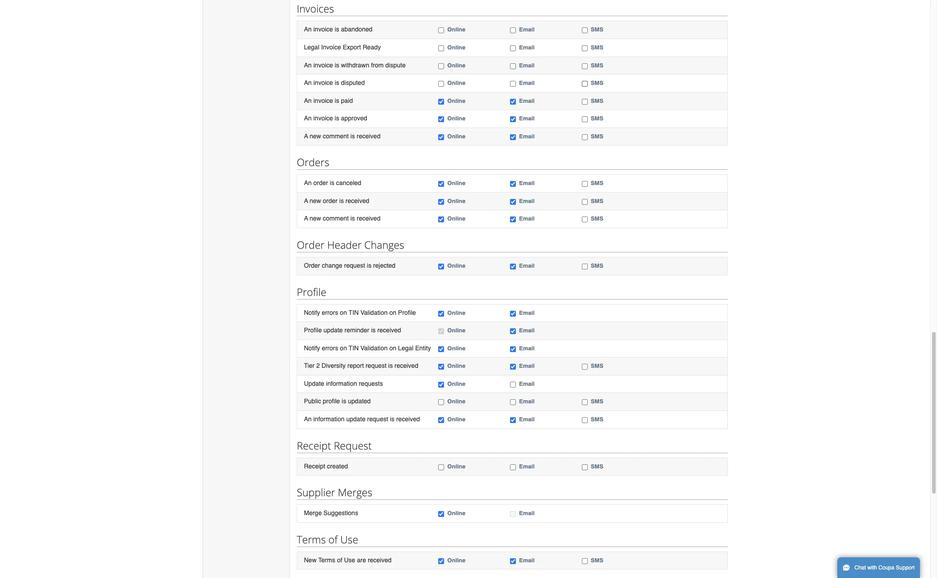Task type: describe. For each thing, give the bounding box(es) containing it.
2 new from the top
[[310, 197, 321, 204]]

an order is canceled
[[304, 179, 362, 187]]

14 online from the top
[[448, 345, 466, 352]]

3 email from the top
[[520, 62, 535, 69]]

header
[[328, 238, 362, 252]]

order for order change request is rejected
[[304, 262, 320, 269]]

information for update
[[326, 380, 357, 387]]

6 email from the top
[[520, 115, 535, 122]]

0 vertical spatial terms
[[297, 532, 326, 547]]

merges
[[338, 485, 373, 500]]

6 sms from the top
[[591, 115, 604, 122]]

4 online from the top
[[448, 80, 466, 86]]

profile update reminder is received
[[304, 327, 401, 334]]

an for an invoice is abandoned
[[304, 26, 312, 33]]

0 vertical spatial of
[[329, 532, 338, 547]]

21 online from the top
[[448, 557, 466, 564]]

an for an order is canceled
[[304, 179, 312, 187]]

1 vertical spatial request
[[366, 362, 387, 370]]

12 sms from the top
[[591, 363, 604, 370]]

errors for notify errors on tin validation on profile
[[322, 309, 339, 316]]

invoice for paid
[[314, 97, 333, 104]]

a new order is received
[[304, 197, 370, 204]]

tin for profile
[[349, 309, 359, 316]]

20 online from the top
[[448, 510, 466, 517]]

rejected
[[373, 262, 396, 269]]

orders
[[297, 155, 330, 170]]

entity
[[416, 345, 431, 352]]

validation for legal
[[361, 345, 388, 352]]

7 online from the top
[[448, 133, 466, 140]]

tier
[[304, 362, 315, 370]]

10 online from the top
[[448, 215, 466, 222]]

diversity
[[322, 362, 346, 370]]

6 online from the top
[[448, 115, 466, 122]]

order change request is rejected
[[304, 262, 396, 269]]

9 sms from the top
[[591, 198, 604, 204]]

19 email from the top
[[520, 463, 535, 470]]

15 online from the top
[[448, 363, 466, 370]]

dispute
[[386, 61, 406, 69]]

2 a from the top
[[304, 197, 308, 204]]

notify errors on tin validation on profile
[[304, 309, 416, 316]]

an information update request is received
[[304, 416, 420, 423]]

change
[[322, 262, 343, 269]]

export
[[343, 44, 361, 51]]

with
[[868, 565, 878, 571]]

2 a new comment is received from the top
[[304, 215, 381, 222]]

errors for notify errors on tin validation on legal entity
[[322, 345, 339, 352]]

chat with coupa support button
[[838, 558, 921, 578]]

an invoice is disputed
[[304, 79, 365, 86]]

11 online from the top
[[448, 262, 466, 269]]

18 email from the top
[[520, 416, 535, 423]]

17 online from the top
[[448, 398, 466, 405]]

ready
[[363, 44, 381, 51]]

approved
[[341, 115, 368, 122]]

14 email from the top
[[520, 345, 535, 352]]

created
[[327, 463, 348, 470]]

12 online from the top
[[448, 309, 466, 316]]

1 a new comment is received from the top
[[304, 132, 381, 140]]

3 online from the top
[[448, 62, 466, 69]]

4 sms from the top
[[591, 80, 604, 86]]

4 email from the top
[[520, 80, 535, 86]]

profile for profile
[[297, 285, 327, 299]]

paid
[[341, 97, 353, 104]]

2 online from the top
[[448, 44, 466, 51]]

on up profile update reminder is received
[[340, 309, 347, 316]]

invoices
[[297, 2, 334, 16]]

public
[[304, 398, 321, 405]]

public profile is updated
[[304, 398, 371, 405]]

on up notify errors on tin validation on legal entity
[[390, 309, 397, 316]]

requests
[[359, 380, 383, 387]]

an invoice is paid
[[304, 97, 353, 104]]

1 new from the top
[[310, 132, 321, 140]]

0 vertical spatial use
[[341, 532, 359, 547]]

1 vertical spatial legal
[[398, 345, 414, 352]]

are
[[357, 557, 366, 564]]

merge
[[304, 510, 322, 517]]

5 online from the top
[[448, 97, 466, 104]]

reminder
[[345, 327, 370, 334]]

3 sms from the top
[[591, 62, 604, 69]]

terms of use
[[297, 532, 359, 547]]

update information requests
[[304, 380, 383, 387]]

withdrawn
[[341, 61, 370, 69]]

suggestions
[[324, 510, 358, 517]]

2 sms from the top
[[591, 44, 604, 51]]



Task type: locate. For each thing, give the bounding box(es) containing it.
an up an invoice is disputed
[[304, 61, 312, 69]]

2 email from the top
[[520, 44, 535, 51]]

21 email from the top
[[520, 557, 535, 564]]

an down an invoice is paid
[[304, 115, 312, 122]]

request down order header changes
[[344, 262, 365, 269]]

notify errors on tin validation on legal entity
[[304, 345, 431, 352]]

invoice for withdrawn
[[314, 61, 333, 69]]

None checkbox
[[439, 28, 445, 33], [439, 45, 445, 51], [511, 45, 516, 51], [439, 63, 445, 69], [511, 81, 516, 87], [582, 99, 588, 105], [511, 116, 516, 122], [582, 116, 588, 122], [439, 134, 445, 140], [511, 134, 516, 140], [439, 181, 445, 187], [582, 181, 588, 187], [439, 199, 445, 205], [511, 199, 516, 205], [582, 199, 588, 205], [511, 217, 516, 223], [582, 264, 588, 270], [439, 311, 445, 317], [511, 311, 516, 317], [439, 329, 445, 334], [511, 329, 516, 334], [439, 346, 445, 352], [511, 346, 516, 352], [439, 364, 445, 370], [439, 382, 445, 388], [511, 382, 516, 388], [439, 400, 445, 406], [511, 400, 516, 406], [582, 400, 588, 406], [511, 417, 516, 423], [582, 417, 588, 423], [439, 464, 445, 470], [511, 511, 516, 517], [439, 28, 445, 33], [439, 45, 445, 51], [511, 45, 516, 51], [439, 63, 445, 69], [511, 81, 516, 87], [582, 99, 588, 105], [511, 116, 516, 122], [582, 116, 588, 122], [439, 134, 445, 140], [511, 134, 516, 140], [439, 181, 445, 187], [582, 181, 588, 187], [439, 199, 445, 205], [511, 199, 516, 205], [582, 199, 588, 205], [511, 217, 516, 223], [582, 264, 588, 270], [439, 311, 445, 317], [511, 311, 516, 317], [439, 329, 445, 334], [511, 329, 516, 334], [439, 346, 445, 352], [511, 346, 516, 352], [439, 364, 445, 370], [439, 382, 445, 388], [511, 382, 516, 388], [439, 400, 445, 406], [511, 400, 516, 406], [582, 400, 588, 406], [511, 417, 516, 423], [582, 417, 588, 423], [439, 464, 445, 470], [511, 511, 516, 517]]

order for order header changes
[[297, 238, 325, 252]]

validation for profile
[[361, 309, 388, 316]]

0 vertical spatial validation
[[361, 309, 388, 316]]

chat
[[855, 565, 867, 571]]

profile for profile update reminder is received
[[304, 327, 322, 334]]

10 email from the top
[[520, 215, 535, 222]]

update
[[304, 380, 325, 387]]

3 an from the top
[[304, 79, 312, 86]]

2 an from the top
[[304, 61, 312, 69]]

8 email from the top
[[520, 180, 535, 187]]

of left are on the bottom of page
[[337, 557, 343, 564]]

1 vertical spatial new
[[310, 197, 321, 204]]

information up public profile is updated
[[326, 380, 357, 387]]

profile
[[323, 398, 340, 405]]

0 vertical spatial a
[[304, 132, 308, 140]]

13 online from the top
[[448, 327, 466, 334]]

receipt for receipt created
[[304, 463, 326, 470]]

profile up tier
[[304, 327, 322, 334]]

3 new from the top
[[310, 215, 321, 222]]

supplier merges
[[297, 485, 373, 500]]

an invoice is abandoned
[[304, 26, 373, 33]]

information down profile at the left
[[314, 416, 345, 423]]

sms
[[591, 26, 604, 33], [591, 44, 604, 51], [591, 62, 604, 69], [591, 80, 604, 86], [591, 97, 604, 104], [591, 115, 604, 122], [591, 133, 604, 140], [591, 180, 604, 187], [591, 198, 604, 204], [591, 215, 604, 222], [591, 262, 604, 269], [591, 363, 604, 370], [591, 398, 604, 405], [591, 416, 604, 423], [591, 463, 604, 470], [591, 557, 604, 564]]

11 sms from the top
[[591, 262, 604, 269]]

terms up new
[[297, 532, 326, 547]]

a up the orders
[[304, 132, 308, 140]]

2 errors from the top
[[322, 345, 339, 352]]

0 vertical spatial legal
[[304, 44, 320, 51]]

invoice
[[321, 44, 341, 51]]

invoice down invoice
[[314, 61, 333, 69]]

legal invoice export ready
[[304, 44, 381, 51]]

notify for notify errors on tin validation on legal entity
[[304, 345, 320, 352]]

1 vertical spatial errors
[[322, 345, 339, 352]]

an for an invoice is disputed
[[304, 79, 312, 86]]

7 email from the top
[[520, 133, 535, 140]]

comment down a new order is received
[[323, 215, 349, 222]]

validation up reminder
[[361, 309, 388, 316]]

received
[[357, 132, 381, 140], [346, 197, 370, 204], [357, 215, 381, 222], [378, 327, 401, 334], [395, 362, 419, 370], [397, 416, 420, 423], [368, 557, 392, 564]]

use left are on the bottom of page
[[344, 557, 356, 564]]

order
[[314, 179, 328, 187], [323, 197, 338, 204]]

1 errors from the top
[[322, 309, 339, 316]]

a new comment is received
[[304, 132, 381, 140], [304, 215, 381, 222]]

invoice for approved
[[314, 115, 333, 122]]

validation
[[361, 309, 388, 316], [361, 345, 388, 352]]

4 invoice from the top
[[314, 97, 333, 104]]

invoice up an invoice is paid
[[314, 79, 333, 86]]

notify
[[304, 309, 320, 316], [304, 345, 320, 352]]

receipt left the created
[[304, 463, 326, 470]]

15 email from the top
[[520, 363, 535, 370]]

10 sms from the top
[[591, 215, 604, 222]]

5 email from the top
[[520, 97, 535, 104]]

profile down change
[[297, 285, 327, 299]]

0 vertical spatial update
[[324, 327, 343, 334]]

1 vertical spatial profile
[[398, 309, 416, 316]]

1 a from the top
[[304, 132, 308, 140]]

1 horizontal spatial update
[[347, 416, 366, 423]]

2
[[317, 362, 320, 370]]

0 vertical spatial request
[[344, 262, 365, 269]]

1 tin from the top
[[349, 309, 359, 316]]

8 sms from the top
[[591, 180, 604, 187]]

information
[[326, 380, 357, 387], [314, 416, 345, 423]]

canceled
[[336, 179, 362, 187]]

5 invoice from the top
[[314, 115, 333, 122]]

1 vertical spatial order
[[323, 197, 338, 204]]

1 vertical spatial tin
[[349, 345, 359, 352]]

notify for notify errors on tin validation on profile
[[304, 309, 320, 316]]

on
[[340, 309, 347, 316], [390, 309, 397, 316], [340, 345, 347, 352], [390, 345, 397, 352]]

15 sms from the top
[[591, 463, 604, 470]]

4 an from the top
[[304, 97, 312, 104]]

1 vertical spatial use
[[344, 557, 356, 564]]

20 email from the top
[[520, 510, 535, 517]]

request
[[344, 262, 365, 269], [366, 362, 387, 370], [368, 416, 389, 423]]

update left reminder
[[324, 327, 343, 334]]

1 vertical spatial receipt
[[304, 463, 326, 470]]

invoice down an invoice is paid
[[314, 115, 333, 122]]

7 an from the top
[[304, 416, 312, 423]]

invoice down an invoice is disputed
[[314, 97, 333, 104]]

tin for legal
[[349, 345, 359, 352]]

14 sms from the top
[[591, 416, 604, 423]]

changes
[[365, 238, 405, 252]]

supplier
[[297, 485, 335, 500]]

abandoned
[[341, 26, 373, 33]]

receipt up receipt created
[[297, 438, 331, 453]]

an down the orders
[[304, 179, 312, 187]]

1 vertical spatial of
[[337, 557, 343, 564]]

new terms of use are received
[[304, 557, 392, 564]]

order down the orders
[[314, 179, 328, 187]]

1 vertical spatial validation
[[361, 345, 388, 352]]

13 sms from the top
[[591, 398, 604, 405]]

of
[[329, 532, 338, 547], [337, 557, 343, 564]]

tier 2 diversity report request is received
[[304, 362, 419, 370]]

9 email from the top
[[520, 198, 535, 204]]

0 horizontal spatial update
[[324, 327, 343, 334]]

receipt for receipt request
[[297, 438, 331, 453]]

1 email from the top
[[520, 26, 535, 33]]

1 vertical spatial information
[[314, 416, 345, 423]]

coupa
[[879, 565, 895, 571]]

0 vertical spatial new
[[310, 132, 321, 140]]

comment
[[323, 132, 349, 140], [323, 215, 349, 222]]

17 email from the top
[[520, 398, 535, 405]]

of up new terms of use are received
[[329, 532, 338, 547]]

8 online from the top
[[448, 180, 466, 187]]

disputed
[[341, 79, 365, 86]]

order up change
[[297, 238, 325, 252]]

new up the orders
[[310, 132, 321, 140]]

on left 'entity' on the left
[[390, 345, 397, 352]]

0 vertical spatial information
[[326, 380, 357, 387]]

0 vertical spatial comment
[[323, 132, 349, 140]]

support
[[897, 565, 916, 571]]

an for an information update request is received
[[304, 416, 312, 423]]

an down an invoice is disputed
[[304, 97, 312, 104]]

1 vertical spatial notify
[[304, 345, 320, 352]]

2 vertical spatial a
[[304, 215, 308, 222]]

request
[[334, 438, 372, 453]]

0 vertical spatial receipt
[[297, 438, 331, 453]]

invoice
[[314, 26, 333, 33], [314, 61, 333, 69], [314, 79, 333, 86], [314, 97, 333, 104], [314, 115, 333, 122]]

a down an order is canceled
[[304, 197, 308, 204]]

update
[[324, 327, 343, 334], [347, 416, 366, 423]]

2 invoice from the top
[[314, 61, 333, 69]]

0 vertical spatial errors
[[322, 309, 339, 316]]

5 an from the top
[[304, 115, 312, 122]]

2 comment from the top
[[323, 215, 349, 222]]

0 vertical spatial notify
[[304, 309, 320, 316]]

an down public
[[304, 416, 312, 423]]

new
[[304, 557, 317, 564]]

1 vertical spatial update
[[347, 416, 366, 423]]

0 vertical spatial a new comment is received
[[304, 132, 381, 140]]

1 sms from the top
[[591, 26, 604, 33]]

7 sms from the top
[[591, 133, 604, 140]]

11 email from the top
[[520, 262, 535, 269]]

on down profile update reminder is received
[[340, 345, 347, 352]]

terms right new
[[319, 557, 336, 564]]

0 horizontal spatial legal
[[304, 44, 320, 51]]

notify up profile update reminder is received
[[304, 309, 320, 316]]

2 tin from the top
[[349, 345, 359, 352]]

merge suggestions
[[304, 510, 358, 517]]

2 vertical spatial request
[[368, 416, 389, 423]]

use
[[341, 532, 359, 547], [344, 557, 356, 564]]

1 an from the top
[[304, 26, 312, 33]]

receipt request
[[297, 438, 372, 453]]

19 online from the top
[[448, 463, 466, 470]]

1 comment from the top
[[323, 132, 349, 140]]

profile
[[297, 285, 327, 299], [398, 309, 416, 316], [304, 327, 322, 334]]

errors up the diversity
[[322, 345, 339, 352]]

1 vertical spatial a new comment is received
[[304, 215, 381, 222]]

order header changes
[[297, 238, 405, 252]]

tin up profile update reminder is received
[[349, 309, 359, 316]]

invoice for disputed
[[314, 79, 333, 86]]

terms
[[297, 532, 326, 547], [319, 557, 336, 564]]

legal left invoice
[[304, 44, 320, 51]]

3 a from the top
[[304, 215, 308, 222]]

1 vertical spatial comment
[[323, 215, 349, 222]]

order left change
[[304, 262, 320, 269]]

12 email from the top
[[520, 309, 535, 316]]

order down an order is canceled
[[323, 197, 338, 204]]

an for an invoice is paid
[[304, 97, 312, 104]]

0 vertical spatial order
[[314, 179, 328, 187]]

2 validation from the top
[[361, 345, 388, 352]]

13 email from the top
[[520, 327, 535, 334]]

errors up profile update reminder is received
[[322, 309, 339, 316]]

0 vertical spatial order
[[297, 238, 325, 252]]

from
[[371, 61, 384, 69]]

legal
[[304, 44, 320, 51], [398, 345, 414, 352]]

email
[[520, 26, 535, 33], [520, 44, 535, 51], [520, 62, 535, 69], [520, 80, 535, 86], [520, 97, 535, 104], [520, 115, 535, 122], [520, 133, 535, 140], [520, 180, 535, 187], [520, 198, 535, 204], [520, 215, 535, 222], [520, 262, 535, 269], [520, 309, 535, 316], [520, 327, 535, 334], [520, 345, 535, 352], [520, 363, 535, 370], [520, 381, 535, 387], [520, 398, 535, 405], [520, 416, 535, 423], [520, 463, 535, 470], [520, 510, 535, 517], [520, 557, 535, 564]]

an down "invoices"
[[304, 26, 312, 33]]

2 notify from the top
[[304, 345, 320, 352]]

0 vertical spatial profile
[[297, 285, 327, 299]]

a down a new order is received
[[304, 215, 308, 222]]

report
[[348, 362, 364, 370]]

9 online from the top
[[448, 198, 466, 204]]

use up new terms of use are received
[[341, 532, 359, 547]]

request up requests
[[366, 362, 387, 370]]

1 horizontal spatial legal
[[398, 345, 414, 352]]

5 sms from the top
[[591, 97, 604, 104]]

new down a new order is received
[[310, 215, 321, 222]]

0 vertical spatial tin
[[349, 309, 359, 316]]

profile up 'entity' on the left
[[398, 309, 416, 316]]

update down updated
[[347, 416, 366, 423]]

new down an order is canceled
[[310, 197, 321, 204]]

16 online from the top
[[448, 381, 466, 387]]

an
[[304, 26, 312, 33], [304, 61, 312, 69], [304, 79, 312, 86], [304, 97, 312, 104], [304, 115, 312, 122], [304, 179, 312, 187], [304, 416, 312, 423]]

invoice up invoice
[[314, 26, 333, 33]]

comment down an invoice is approved
[[323, 132, 349, 140]]

invoice for abandoned
[[314, 26, 333, 33]]

1 invoice from the top
[[314, 26, 333, 33]]

tin
[[349, 309, 359, 316], [349, 345, 359, 352]]

3 invoice from the top
[[314, 79, 333, 86]]

a new comment is received down an invoice is approved
[[304, 132, 381, 140]]

notify up tier
[[304, 345, 320, 352]]

1 validation from the top
[[361, 309, 388, 316]]

receipt created
[[304, 463, 348, 470]]

chat with coupa support
[[855, 565, 916, 571]]

1 vertical spatial a
[[304, 197, 308, 204]]

validation up the tier 2 diversity report request is received
[[361, 345, 388, 352]]

16 email from the top
[[520, 381, 535, 387]]

16 sms from the top
[[591, 557, 604, 564]]

1 vertical spatial terms
[[319, 557, 336, 564]]

order
[[297, 238, 325, 252], [304, 262, 320, 269]]

a new comment is received down a new order is received
[[304, 215, 381, 222]]

2 vertical spatial new
[[310, 215, 321, 222]]

18 online from the top
[[448, 416, 466, 423]]

errors
[[322, 309, 339, 316], [322, 345, 339, 352]]

6 an from the top
[[304, 179, 312, 187]]

1 online from the top
[[448, 26, 466, 33]]

information for an
[[314, 416, 345, 423]]

a
[[304, 132, 308, 140], [304, 197, 308, 204], [304, 215, 308, 222]]

updated
[[348, 398, 371, 405]]

an invoice is approved
[[304, 115, 368, 122]]

is
[[335, 26, 340, 33], [335, 61, 340, 69], [335, 79, 340, 86], [335, 97, 340, 104], [335, 115, 340, 122], [351, 132, 355, 140], [330, 179, 335, 187], [340, 197, 344, 204], [351, 215, 355, 222], [367, 262, 372, 269], [371, 327, 376, 334], [389, 362, 393, 370], [342, 398, 347, 405], [390, 416, 395, 423]]

online
[[448, 26, 466, 33], [448, 44, 466, 51], [448, 62, 466, 69], [448, 80, 466, 86], [448, 97, 466, 104], [448, 115, 466, 122], [448, 133, 466, 140], [448, 180, 466, 187], [448, 198, 466, 204], [448, 215, 466, 222], [448, 262, 466, 269], [448, 309, 466, 316], [448, 327, 466, 334], [448, 345, 466, 352], [448, 363, 466, 370], [448, 381, 466, 387], [448, 398, 466, 405], [448, 416, 466, 423], [448, 463, 466, 470], [448, 510, 466, 517], [448, 557, 466, 564]]

an for an invoice is approved
[[304, 115, 312, 122]]

1 vertical spatial order
[[304, 262, 320, 269]]

1 notify from the top
[[304, 309, 320, 316]]

request down updated
[[368, 416, 389, 423]]

an for an invoice is withdrawn from dispute
[[304, 61, 312, 69]]

tin down profile update reminder is received
[[349, 345, 359, 352]]

2 vertical spatial profile
[[304, 327, 322, 334]]

receipt
[[297, 438, 331, 453], [304, 463, 326, 470]]

new
[[310, 132, 321, 140], [310, 197, 321, 204], [310, 215, 321, 222]]

an up an invoice is paid
[[304, 79, 312, 86]]

legal left 'entity' on the left
[[398, 345, 414, 352]]

None checkbox
[[511, 28, 516, 33], [582, 28, 588, 33], [582, 45, 588, 51], [511, 63, 516, 69], [582, 63, 588, 69], [439, 81, 445, 87], [582, 81, 588, 87], [439, 99, 445, 105], [511, 99, 516, 105], [439, 116, 445, 122], [582, 134, 588, 140], [511, 181, 516, 187], [439, 217, 445, 223], [582, 217, 588, 223], [439, 264, 445, 270], [511, 264, 516, 270], [511, 364, 516, 370], [582, 364, 588, 370], [439, 417, 445, 423], [511, 464, 516, 470], [582, 464, 588, 470], [439, 511, 445, 517], [439, 558, 445, 564], [511, 558, 516, 564], [582, 558, 588, 564], [511, 28, 516, 33], [582, 28, 588, 33], [582, 45, 588, 51], [511, 63, 516, 69], [582, 63, 588, 69], [439, 81, 445, 87], [582, 81, 588, 87], [439, 99, 445, 105], [511, 99, 516, 105], [439, 116, 445, 122], [582, 134, 588, 140], [511, 181, 516, 187], [439, 217, 445, 223], [582, 217, 588, 223], [439, 264, 445, 270], [511, 264, 516, 270], [511, 364, 516, 370], [582, 364, 588, 370], [439, 417, 445, 423], [511, 464, 516, 470], [582, 464, 588, 470], [439, 511, 445, 517], [439, 558, 445, 564], [511, 558, 516, 564], [582, 558, 588, 564]]

an invoice is withdrawn from dispute
[[304, 61, 406, 69]]



Task type: vqa. For each thing, say whether or not it's contained in the screenshot.
topmost "information"
yes



